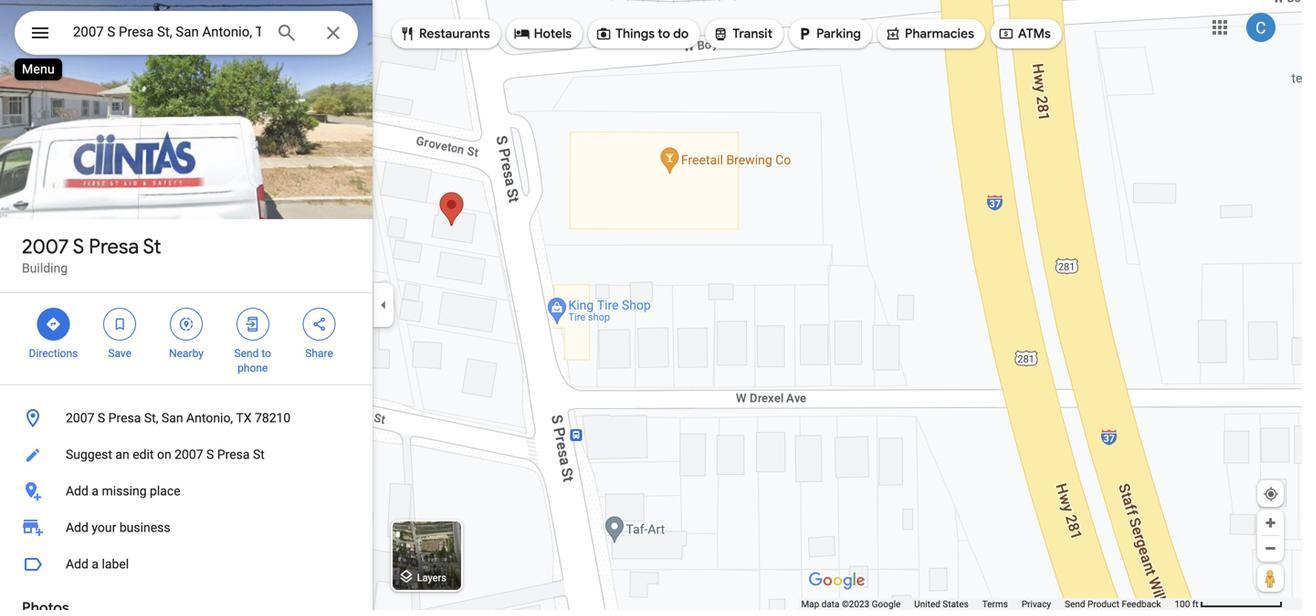 Task type: locate. For each thing, give the bounding box(es) containing it.
1 horizontal spatial st
[[253, 447, 265, 462]]


[[596, 24, 612, 44]]

2007 inside 2007 s presa st building
[[22, 234, 69, 259]]

0 horizontal spatial s
[[73, 234, 84, 259]]

0 vertical spatial s
[[73, 234, 84, 259]]

2007 right on
[[175, 447, 203, 462]]

s inside 2007 s presa st building
[[73, 234, 84, 259]]

2007 up building
[[22, 234, 69, 259]]

1 horizontal spatial s
[[98, 411, 105, 426]]

presa left st,
[[108, 411, 141, 426]]

an
[[115, 447, 129, 462]]

0 vertical spatial a
[[92, 484, 99, 499]]

 transit
[[713, 24, 773, 44]]

1 horizontal spatial to
[[658, 26, 670, 42]]

2 a from the top
[[92, 557, 99, 572]]

send inside send to phone
[[234, 347, 259, 360]]

add a label button
[[0, 546, 373, 583]]

0 vertical spatial to
[[658, 26, 670, 42]]

0 horizontal spatial to
[[262, 347, 271, 360]]

to left do
[[658, 26, 670, 42]]

terms button
[[982, 598, 1008, 610]]

 things to do
[[596, 24, 689, 44]]

1 vertical spatial presa
[[108, 411, 141, 426]]

united states button
[[914, 598, 969, 610]]

s
[[73, 234, 84, 259], [98, 411, 105, 426], [206, 447, 214, 462]]

1 vertical spatial st
[[253, 447, 265, 462]]

1 vertical spatial to
[[262, 347, 271, 360]]

2007
[[22, 234, 69, 259], [66, 411, 94, 426], [175, 447, 203, 462]]

0 horizontal spatial send
[[234, 347, 259, 360]]


[[998, 24, 1015, 44]]

data
[[822, 599, 840, 610]]

send product feedback
[[1065, 599, 1161, 610]]

add down suggest
[[66, 484, 89, 499]]

add
[[66, 484, 89, 499], [66, 520, 89, 535], [66, 557, 89, 572]]

add a label
[[66, 557, 129, 572]]

save
[[108, 347, 132, 360]]

add left your
[[66, 520, 89, 535]]

ft
[[1193, 599, 1199, 610]]

united states
[[914, 599, 969, 610]]

0 vertical spatial 2007
[[22, 234, 69, 259]]

1 add from the top
[[66, 484, 89, 499]]

st inside button
[[253, 447, 265, 462]]

zoom out image
[[1264, 542, 1278, 555]]

send up phone
[[234, 347, 259, 360]]

add left the label
[[66, 557, 89, 572]]

directions
[[29, 347, 78, 360]]

3 add from the top
[[66, 557, 89, 572]]

actions for 2007 s presa st region
[[0, 293, 373, 384]]

hotels
[[534, 26, 572, 42]]

send
[[234, 347, 259, 360], [1065, 599, 1085, 610]]

footer containing map data ©2023 google
[[801, 598, 1175, 610]]

to up phone
[[262, 347, 271, 360]]

1 vertical spatial 2007
[[66, 411, 94, 426]]

 search field
[[15, 11, 358, 58]]

presa for st
[[89, 234, 139, 259]]

presa
[[89, 234, 139, 259], [108, 411, 141, 426], [217, 447, 250, 462]]

presa inside 2007 s presa st building
[[89, 234, 139, 259]]

100 ft
[[1175, 599, 1199, 610]]

add a missing place button
[[0, 473, 373, 510]]

2007 up suggest
[[66, 411, 94, 426]]

0 horizontal spatial st
[[143, 234, 161, 259]]

send for send to phone
[[234, 347, 259, 360]]

2 vertical spatial add
[[66, 557, 89, 572]]

phone
[[238, 362, 268, 374]]

 atms
[[998, 24, 1051, 44]]


[[713, 24, 729, 44]]

presa up ''
[[89, 234, 139, 259]]

nearby
[[169, 347, 204, 360]]

a for missing
[[92, 484, 99, 499]]

None field
[[73, 21, 261, 43]]

states
[[943, 599, 969, 610]]

 pharmacies
[[885, 24, 974, 44]]

2007 s presa st main content
[[0, 0, 373, 610]]

footer
[[801, 598, 1175, 610]]

1 vertical spatial add
[[66, 520, 89, 535]]

footer inside google maps element
[[801, 598, 1175, 610]]


[[885, 24, 901, 44]]

2007 for st,
[[66, 411, 94, 426]]

2 add from the top
[[66, 520, 89, 535]]

send inside button
[[1065, 599, 1085, 610]]

google account: cat marinescu  
(ecaterina.marinescu@adept.ai) image
[[1247, 13, 1276, 42]]


[[311, 314, 327, 334]]

s for st
[[73, 234, 84, 259]]

0 vertical spatial st
[[143, 234, 161, 259]]

1 horizontal spatial send
[[1065, 599, 1085, 610]]

0 vertical spatial add
[[66, 484, 89, 499]]

2 vertical spatial 2007
[[175, 447, 203, 462]]

 restaurants
[[399, 24, 490, 44]]

a
[[92, 484, 99, 499], [92, 557, 99, 572]]

100 ft button
[[1175, 599, 1283, 610]]

1 vertical spatial a
[[92, 557, 99, 572]]

2 vertical spatial s
[[206, 447, 214, 462]]

2 vertical spatial presa
[[217, 447, 250, 462]]

0 vertical spatial presa
[[89, 234, 139, 259]]

send to phone
[[234, 347, 271, 374]]

send left product
[[1065, 599, 1085, 610]]

1 a from the top
[[92, 484, 99, 499]]

a left the label
[[92, 557, 99, 572]]

presa for st,
[[108, 411, 141, 426]]

to inside  things to do
[[658, 26, 670, 42]]

2007 s presa st, san antonio, tx 78210 button
[[0, 400, 373, 437]]

 parking
[[796, 24, 861, 44]]

0 vertical spatial send
[[234, 347, 259, 360]]


[[245, 314, 261, 334]]

united
[[914, 599, 941, 610]]

st
[[143, 234, 161, 259], [253, 447, 265, 462]]

presa down tx
[[217, 447, 250, 462]]

1 vertical spatial s
[[98, 411, 105, 426]]

add for add your business
[[66, 520, 89, 535]]

a left missing at left bottom
[[92, 484, 99, 499]]

pharmacies
[[905, 26, 974, 42]]

1 vertical spatial send
[[1065, 599, 1085, 610]]

layers
[[417, 572, 447, 583]]

to
[[658, 26, 670, 42], [262, 347, 271, 360]]

a for label
[[92, 557, 99, 572]]

suggest
[[66, 447, 112, 462]]



Task type: describe. For each thing, give the bounding box(es) containing it.
map data ©2023 google
[[801, 599, 901, 610]]

atms
[[1018, 26, 1051, 42]]

missing
[[102, 484, 147, 499]]

tx
[[236, 411, 252, 426]]

antonio,
[[186, 411, 233, 426]]

business
[[119, 520, 170, 535]]


[[399, 24, 416, 44]]

 button
[[15, 11, 66, 58]]

78210
[[255, 411, 291, 426]]

2007 s presa st building
[[22, 234, 161, 276]]


[[178, 314, 195, 334]]

send for send product feedback
[[1065, 599, 1085, 610]]

terms
[[982, 599, 1008, 610]]

st,
[[144, 411, 158, 426]]

 hotels
[[514, 24, 572, 44]]


[[45, 314, 62, 334]]

your
[[92, 520, 116, 535]]

none field inside 2007 s presa st, san antonio, tx 78210 field
[[73, 21, 261, 43]]

2007 for st
[[22, 234, 69, 259]]

add for add a missing place
[[66, 484, 89, 499]]

google maps element
[[0, 0, 1302, 610]]


[[796, 24, 813, 44]]

s for st,
[[98, 411, 105, 426]]

things
[[616, 26, 655, 42]]

on
[[157, 447, 171, 462]]

collapse side panel image
[[374, 295, 394, 315]]

zoom in image
[[1264, 516, 1278, 530]]

privacy
[[1022, 599, 1051, 610]]

do
[[673, 26, 689, 42]]


[[29, 20, 51, 46]]

google
[[872, 599, 901, 610]]

add your business
[[66, 520, 170, 535]]

show your location image
[[1263, 486, 1280, 502]]

©2023
[[842, 599, 870, 610]]


[[112, 314, 128, 334]]

2007 s presa st, san antonio, tx 78210
[[66, 411, 291, 426]]

transit
[[733, 26, 773, 42]]

suggest an edit on 2007 s presa st button
[[0, 437, 373, 473]]

2007 S Presa St, San Antonio, TX 78210 field
[[15, 11, 358, 55]]

to inside send to phone
[[262, 347, 271, 360]]

privacy button
[[1022, 598, 1051, 610]]

show street view coverage image
[[1258, 564, 1284, 592]]

place
[[150, 484, 180, 499]]

restaurants
[[419, 26, 490, 42]]

add for add a label
[[66, 557, 89, 572]]

label
[[102, 557, 129, 572]]

share
[[305, 347, 333, 360]]

building
[[22, 261, 68, 276]]

edit
[[133, 447, 154, 462]]

send product feedback button
[[1065, 598, 1161, 610]]

product
[[1088, 599, 1120, 610]]

suggest an edit on 2007 s presa st
[[66, 447, 265, 462]]

add your business link
[[0, 510, 373, 546]]

feedback
[[1122, 599, 1161, 610]]

parking
[[817, 26, 861, 42]]

st inside 2007 s presa st building
[[143, 234, 161, 259]]


[[514, 24, 530, 44]]

map
[[801, 599, 819, 610]]

add a missing place
[[66, 484, 180, 499]]

2 horizontal spatial s
[[206, 447, 214, 462]]

100
[[1175, 599, 1190, 610]]

san
[[162, 411, 183, 426]]



Task type: vqa. For each thing, say whether or not it's contained in the screenshot.


